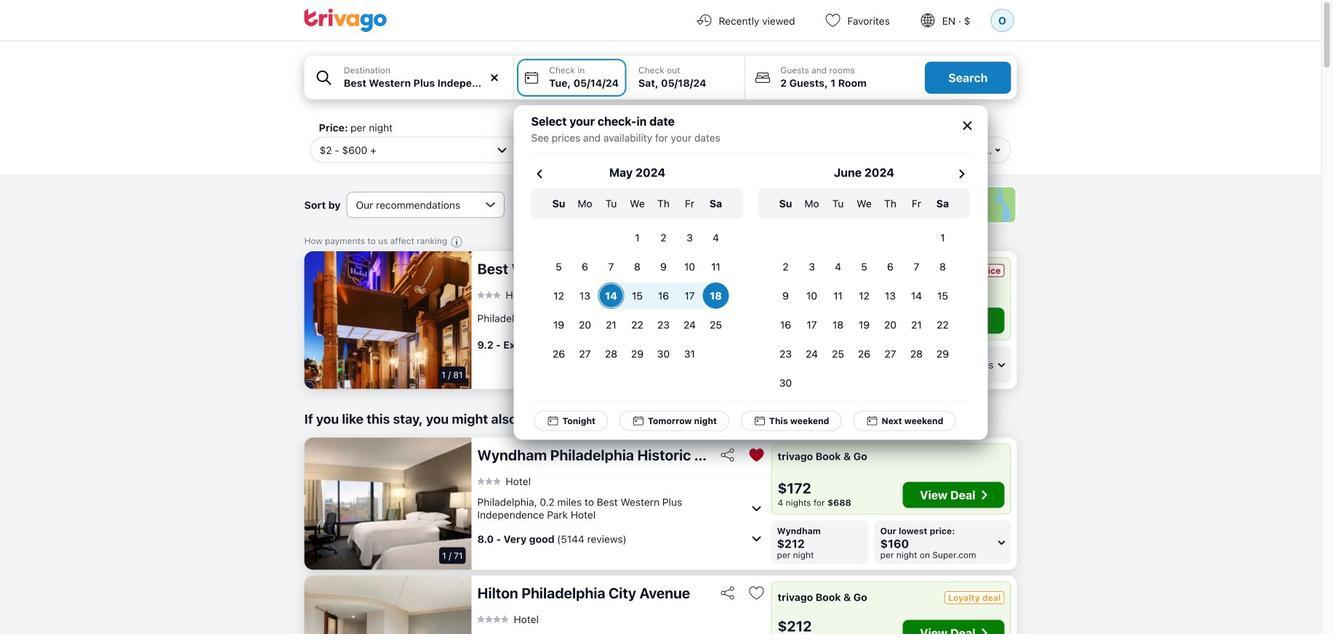 Task type: describe. For each thing, give the bounding box(es) containing it.
wyndham philadelphia historic district, (philadelphia, usa) image
[[304, 438, 472, 571]]

previous image
[[531, 165, 549, 183]]



Task type: vqa. For each thing, say whether or not it's contained in the screenshot.
Clear 'icon'
yes



Task type: locate. For each thing, give the bounding box(es) containing it.
trivago logo image
[[304, 9, 387, 32]]

Where to? search field
[[344, 76, 505, 91]]

hilton philadelphia city avenue, (philadelphia, usa) image
[[304, 576, 472, 635]]

None field
[[304, 56, 514, 100]]

next image
[[953, 165, 971, 183]]

best western plus independence park hotel, (philadelphia, usa) image
[[304, 252, 472, 389]]

clear image
[[488, 71, 501, 84]]



